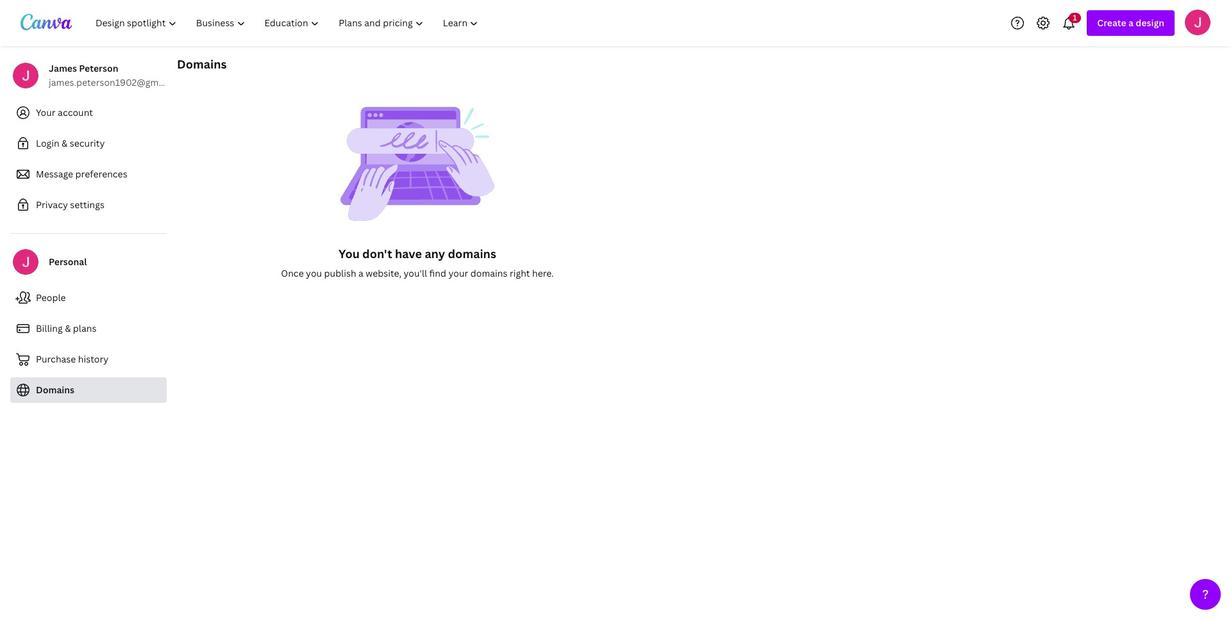 Task type: vqa. For each thing, say whether or not it's contained in the screenshot.
Edited
no



Task type: describe. For each thing, give the bounding box(es) containing it.
people
[[36, 292, 66, 304]]

a inside dropdown button
[[1129, 17, 1134, 29]]

message
[[36, 168, 73, 180]]

james peterson image
[[1185, 9, 1211, 35]]

create a design button
[[1087, 10, 1175, 36]]

1 vertical spatial domains
[[471, 267, 508, 280]]

login & security link
[[10, 131, 167, 157]]

your
[[449, 267, 468, 280]]

you don't have any domains once you publish a website, you'll find your domains right here.
[[281, 246, 554, 280]]

history
[[78, 353, 109, 366]]

billing
[[36, 323, 63, 335]]

have
[[395, 246, 422, 262]]

your account link
[[10, 100, 167, 126]]

plans
[[73, 323, 96, 335]]

you
[[306, 267, 322, 280]]

design
[[1136, 17, 1165, 29]]

don't
[[362, 246, 392, 262]]

login & security
[[36, 137, 105, 149]]

security
[[70, 137, 105, 149]]

james peterson james.peterson1902@gmail.com
[[49, 62, 190, 89]]

people link
[[10, 285, 167, 311]]

you'll
[[404, 267, 427, 280]]

publish
[[324, 267, 356, 280]]

1 horizontal spatial domains
[[177, 56, 227, 72]]

right
[[510, 267, 530, 280]]

top level navigation element
[[87, 10, 490, 36]]

here.
[[532, 267, 554, 280]]

0 vertical spatial domains
[[448, 246, 496, 262]]

account
[[58, 106, 93, 119]]



Task type: locate. For each thing, give the bounding box(es) containing it.
1 horizontal spatial a
[[1129, 17, 1134, 29]]

a right publish
[[359, 267, 364, 280]]

0 vertical spatial &
[[62, 137, 68, 149]]

privacy settings
[[36, 199, 104, 211]]

purchase history
[[36, 353, 109, 366]]

0 horizontal spatial domains
[[36, 384, 74, 396]]

a left design
[[1129, 17, 1134, 29]]

your
[[36, 106, 56, 119]]

a inside you don't have any domains once you publish a website, you'll find your domains right here.
[[359, 267, 364, 280]]

domains right the your
[[471, 267, 508, 280]]

purchase history link
[[10, 347, 167, 373]]

& for login
[[62, 137, 68, 149]]

1 vertical spatial &
[[65, 323, 71, 335]]

billing & plans
[[36, 323, 96, 335]]

find
[[429, 267, 446, 280]]

domains link
[[10, 378, 167, 403]]

preferences
[[75, 168, 127, 180]]

you
[[339, 246, 360, 262]]

create
[[1098, 17, 1127, 29]]

message preferences
[[36, 168, 127, 180]]

purchase
[[36, 353, 76, 366]]

privacy
[[36, 199, 68, 211]]

0 vertical spatial domains
[[177, 56, 227, 72]]

domains
[[448, 246, 496, 262], [471, 267, 508, 280]]

domains
[[177, 56, 227, 72], [36, 384, 74, 396]]

domains up the your
[[448, 246, 496, 262]]

1 vertical spatial a
[[359, 267, 364, 280]]

website,
[[366, 267, 402, 280]]

message preferences link
[[10, 162, 167, 187]]

0 horizontal spatial a
[[359, 267, 364, 280]]

settings
[[70, 199, 104, 211]]

a
[[1129, 17, 1134, 29], [359, 267, 364, 280]]

login
[[36, 137, 59, 149]]

any
[[425, 246, 445, 262]]

1 vertical spatial domains
[[36, 384, 74, 396]]

& for billing
[[65, 323, 71, 335]]

billing & plans link
[[10, 316, 167, 342]]

personal
[[49, 256, 87, 268]]

james.peterson1902@gmail.com
[[49, 76, 190, 89]]

&
[[62, 137, 68, 149], [65, 323, 71, 335]]

james
[[49, 62, 77, 74]]

privacy settings link
[[10, 192, 167, 218]]

your account
[[36, 106, 93, 119]]

& left plans
[[65, 323, 71, 335]]

peterson
[[79, 62, 118, 74]]

create a design
[[1098, 17, 1165, 29]]

& right login on the top left of page
[[62, 137, 68, 149]]

once
[[281, 267, 304, 280]]

0 vertical spatial a
[[1129, 17, 1134, 29]]



